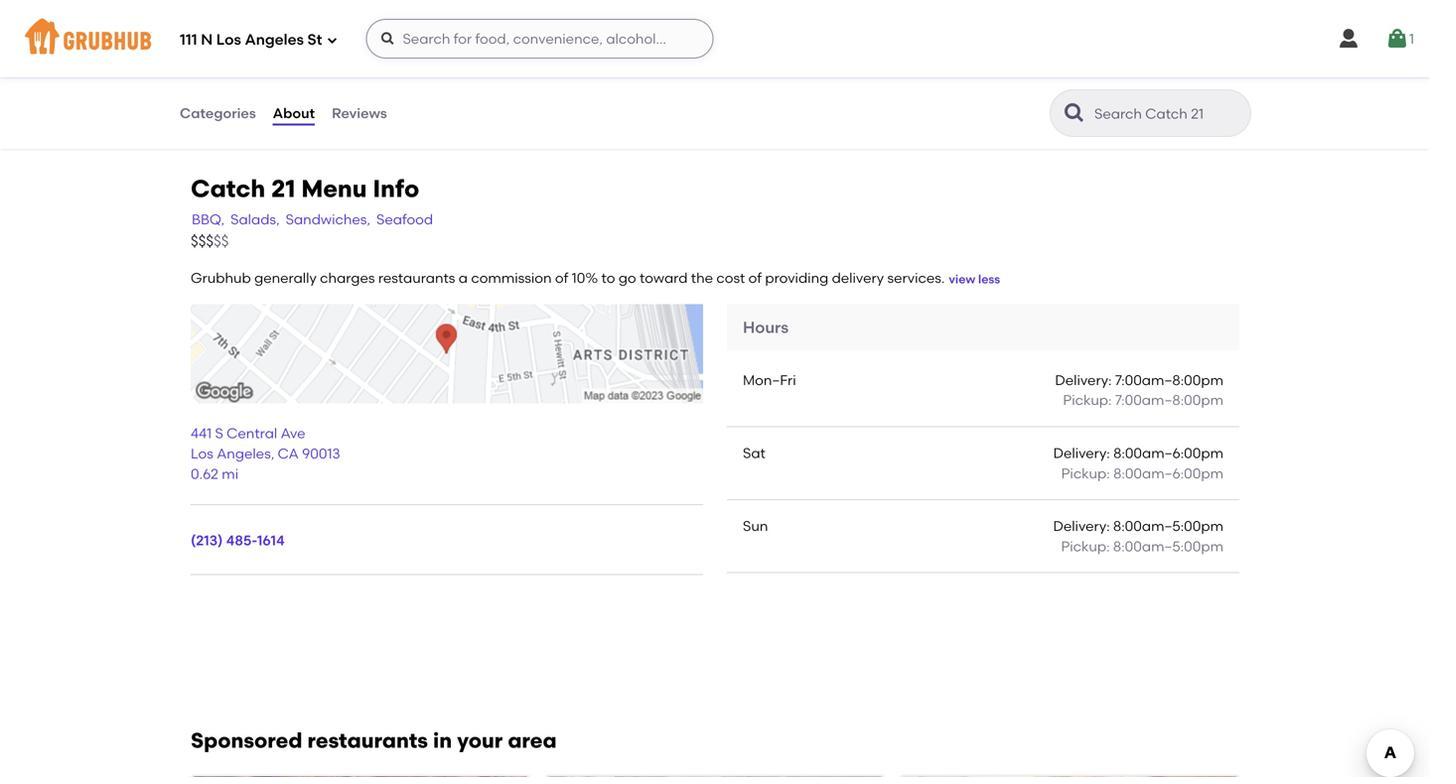 Task type: vqa. For each thing, say whether or not it's contained in the screenshot.
133 ratings's ratings
no



Task type: describe. For each thing, give the bounding box(es) containing it.
8:00am–5:00pm for pickup: 8:00am–5:00pm
[[1114, 538, 1224, 555]]

111
[[180, 31, 197, 49]]

7:00am–8:00pm for pickup: 7:00am–8:00pm
[[1116, 392, 1224, 409]]

main navigation navigation
[[0, 0, 1431, 77]]

s
[[215, 425, 223, 442]]

bbq, button
[[191, 209, 226, 231]]

1614
[[257, 532, 285, 549]]

view less button
[[949, 271, 1001, 288]]

0.62
[[191, 466, 218, 483]]

reviews button
[[331, 77, 388, 149]]

grubhub generally charges restaurants a commission of 10% to go toward the cost of providing delivery services. view less
[[191, 270, 1001, 287]]

pickup: for pickup: 8:00am–6:00pm
[[1062, 465, 1110, 482]]

charges
[[320, 270, 375, 287]]

categories button
[[179, 77, 257, 149]]

0 vertical spatial restaurants
[[378, 270, 455, 287]]

sandwiches,
[[286, 211, 371, 228]]

area
[[508, 729, 557, 754]]

delivery: for pickup: 8:00am–6:00pm
[[1054, 445, 1110, 462]]

delivery
[[832, 270, 884, 287]]

to
[[602, 270, 615, 287]]

los inside 441 s central ave los angeles , ca 90013 0.62 mi
[[191, 446, 213, 462]]

angeles inside 441 s central ave los angeles , ca 90013 0.62 mi
[[217, 446, 271, 462]]

svg image inside "1" button
[[1386, 27, 1410, 51]]

central
[[227, 425, 277, 442]]

in
[[433, 729, 452, 754]]

about
[[273, 105, 315, 122]]

1 vertical spatial restaurants
[[308, 729, 428, 754]]

less
[[979, 272, 1001, 287]]

sponsored
[[191, 729, 302, 754]]

(213)
[[191, 532, 223, 549]]

7:00am–8:00pm for delivery: 7:00am–8:00pm
[[1116, 372, 1224, 389]]

8:00am–5:00pm for delivery: 8:00am–5:00pm
[[1114, 518, 1224, 535]]

the
[[691, 270, 713, 287]]

Search Catch 21 search field
[[1093, 104, 1245, 123]]

0 horizontal spatial svg image
[[326, 34, 338, 46]]

categories
[[180, 105, 256, 122]]

485-
[[226, 532, 257, 549]]

,
[[271, 446, 274, 462]]

angeles inside main navigation navigation
[[245, 31, 304, 49]]

salads,
[[231, 211, 280, 228]]

seafood button
[[376, 209, 434, 231]]

menu
[[301, 174, 367, 203]]

sun
[[743, 518, 768, 535]]

pickup: for pickup: 8:00am–5:00pm
[[1062, 538, 1110, 555]]

salads, button
[[230, 209, 281, 231]]

pickup: 8:00am–6:00pm
[[1062, 465, 1224, 482]]

about button
[[272, 77, 316, 149]]

(213) 485-1614 button
[[191, 531, 285, 551]]

your
[[457, 729, 503, 754]]

mi
[[222, 466, 239, 483]]

21
[[271, 174, 296, 203]]

los inside main navigation navigation
[[216, 31, 241, 49]]

delivery: 8:00am–5:00pm
[[1054, 518, 1224, 535]]

441
[[191, 425, 212, 442]]

catch 21 menu info
[[191, 174, 419, 203]]

sat
[[743, 445, 766, 462]]

generally
[[254, 270, 317, 287]]

n
[[201, 31, 213, 49]]

(213) 485-1614
[[191, 532, 285, 549]]

441 s central ave los angeles , ca 90013 0.62 mi
[[191, 425, 340, 483]]

8:00am–6:00pm for delivery: 8:00am–6:00pm
[[1114, 445, 1224, 462]]

view
[[949, 272, 976, 287]]



Task type: locate. For each thing, give the bounding box(es) containing it.
0 vertical spatial 7:00am–8:00pm
[[1116, 372, 1224, 389]]

2 8:00am–6:00pm from the top
[[1114, 465, 1224, 482]]

bbq,
[[192, 211, 225, 228]]

delivery: up pickup: 8:00am–6:00pm
[[1054, 445, 1110, 462]]

sponsored restaurants in your area
[[191, 729, 557, 754]]

providing
[[765, 270, 829, 287]]

1 7:00am–8:00pm from the top
[[1116, 372, 1224, 389]]

2 vertical spatial pickup:
[[1062, 538, 1110, 555]]

1 horizontal spatial svg image
[[1337, 27, 1361, 51]]

0 vertical spatial angeles
[[245, 31, 304, 49]]

restaurants
[[378, 270, 455, 287], [308, 729, 428, 754]]

search icon image
[[1063, 101, 1087, 125]]

ave
[[281, 425, 306, 442]]

1 horizontal spatial of
[[749, 270, 762, 287]]

1 horizontal spatial los
[[216, 31, 241, 49]]

$$$
[[191, 232, 214, 250]]

angeles
[[245, 31, 304, 49], [217, 446, 271, 462]]

0 horizontal spatial of
[[555, 270, 569, 287]]

los down 441
[[191, 446, 213, 462]]

pickup: 8:00am–5:00pm
[[1062, 538, 1224, 555]]

angeles left st
[[245, 31, 304, 49]]

2 of from the left
[[749, 270, 762, 287]]

1 of from the left
[[555, 270, 569, 287]]

1 vertical spatial los
[[191, 446, 213, 462]]

pickup: down delivery: 7:00am–8:00pm
[[1063, 392, 1112, 409]]

pickup: down delivery: 8:00am–5:00pm
[[1062, 538, 1110, 555]]

2 7:00am–8:00pm from the top
[[1116, 392, 1224, 409]]

8:00am–6:00pm for pickup: 8:00am–6:00pm
[[1114, 465, 1224, 482]]

0 vertical spatial los
[[216, 31, 241, 49]]

2 horizontal spatial svg image
[[1386, 27, 1410, 51]]

svg image
[[380, 31, 396, 47]]

bbq, salads, sandwiches, seafood
[[192, 211, 433, 228]]

delivery: up the pickup: 8:00am–5:00pm
[[1054, 518, 1110, 535]]

angeles down the central
[[217, 446, 271, 462]]

toward
[[640, 270, 688, 287]]

1
[[1410, 30, 1415, 47]]

pickup: down delivery: 8:00am–6:00pm
[[1062, 465, 1110, 482]]

of
[[555, 270, 569, 287], [749, 270, 762, 287]]

delivery: 7:00am–8:00pm
[[1056, 372, 1224, 389]]

7:00am–8:00pm up 'pickup: 7:00am–8:00pm'
[[1116, 372, 1224, 389]]

reviews
[[332, 105, 387, 122]]

2 8:00am–5:00pm from the top
[[1114, 538, 1224, 555]]

1 vertical spatial 8:00am–5:00pm
[[1114, 538, 1224, 555]]

delivery: for pickup: 7:00am–8:00pm
[[1056, 372, 1112, 389]]

7:00am–8:00pm down delivery: 7:00am–8:00pm
[[1116, 392, 1224, 409]]

a
[[459, 270, 468, 287]]

0 vertical spatial pickup:
[[1063, 392, 1112, 409]]

Search for food, convenience, alcohol... search field
[[366, 19, 714, 59]]

pickup: for pickup: 7:00am–8:00pm
[[1063, 392, 1112, 409]]

svg image
[[1337, 27, 1361, 51], [1386, 27, 1410, 51], [326, 34, 338, 46]]

0 horizontal spatial los
[[191, 446, 213, 462]]

pickup:
[[1063, 392, 1112, 409], [1062, 465, 1110, 482], [1062, 538, 1110, 555]]

1 vertical spatial 7:00am–8:00pm
[[1116, 392, 1224, 409]]

1 vertical spatial 8:00am–6:00pm
[[1114, 465, 1224, 482]]

mon–fri
[[743, 372, 796, 389]]

los right n
[[216, 31, 241, 49]]

ca
[[278, 446, 299, 462]]

8:00am–5:00pm down delivery: 8:00am–5:00pm
[[1114, 538, 1224, 555]]

8:00am–6:00pm up pickup: 8:00am–6:00pm
[[1114, 445, 1224, 462]]

0 vertical spatial 8:00am–5:00pm
[[1114, 518, 1224, 535]]

8:00am–6:00pm
[[1114, 445, 1224, 462], [1114, 465, 1224, 482]]

delivery: for pickup: 8:00am–5:00pm
[[1054, 518, 1110, 535]]

restaurants left in
[[308, 729, 428, 754]]

7:00am–8:00pm
[[1116, 372, 1224, 389], [1116, 392, 1224, 409]]

commission
[[471, 270, 552, 287]]

hours
[[743, 318, 789, 337]]

2 vertical spatial delivery:
[[1054, 518, 1110, 535]]

1 button
[[1386, 21, 1415, 57]]

of right cost
[[749, 270, 762, 287]]

grubhub
[[191, 270, 251, 287]]

delivery: up 'pickup: 7:00am–8:00pm'
[[1056, 372, 1112, 389]]

services.
[[888, 270, 945, 287]]

los
[[216, 31, 241, 49], [191, 446, 213, 462]]

8:00am–5:00pm
[[1114, 518, 1224, 535], [1114, 538, 1224, 555]]

1 vertical spatial angeles
[[217, 446, 271, 462]]

1 8:00am–6:00pm from the top
[[1114, 445, 1224, 462]]

info
[[373, 174, 419, 203]]

seafood
[[377, 211, 433, 228]]

delivery:
[[1056, 372, 1112, 389], [1054, 445, 1110, 462], [1054, 518, 1110, 535]]

8:00am–5:00pm up the pickup: 8:00am–5:00pm
[[1114, 518, 1224, 535]]

cost
[[717, 270, 745, 287]]

go
[[619, 270, 636, 287]]

0 vertical spatial delivery:
[[1056, 372, 1112, 389]]

1 vertical spatial pickup:
[[1062, 465, 1110, 482]]

90013
[[302, 446, 340, 462]]

0 vertical spatial 8:00am–6:00pm
[[1114, 445, 1224, 462]]

8:00am–6:00pm down delivery: 8:00am–6:00pm
[[1114, 465, 1224, 482]]

$$$$$
[[191, 232, 229, 250]]

111 n los angeles st
[[180, 31, 322, 49]]

st
[[308, 31, 322, 49]]

catch
[[191, 174, 265, 203]]

1 8:00am–5:00pm from the top
[[1114, 518, 1224, 535]]

10%
[[572, 270, 598, 287]]

delivery: 8:00am–6:00pm
[[1054, 445, 1224, 462]]

restaurants left a
[[378, 270, 455, 287]]

sandwiches, button
[[285, 209, 372, 231]]

pickup: 7:00am–8:00pm
[[1063, 392, 1224, 409]]

of left 10%
[[555, 270, 569, 287]]

1 vertical spatial delivery:
[[1054, 445, 1110, 462]]



